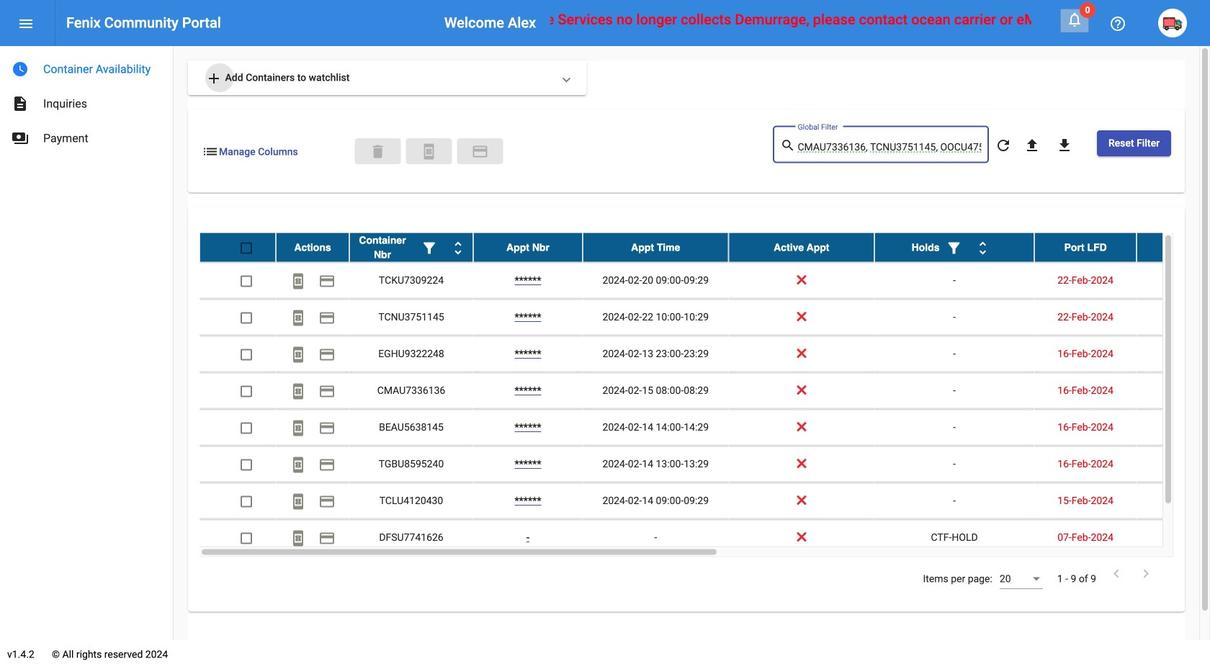 Task type: describe. For each thing, give the bounding box(es) containing it.
3 cell from the top
[[1137, 336, 1211, 372]]

delete image
[[369, 143, 387, 160]]

8 cell from the top
[[1137, 520, 1211, 556]]

1 row from the top
[[200, 233, 1211, 263]]

2 cell from the top
[[1137, 299, 1211, 336]]

1 cell from the top
[[1137, 263, 1211, 299]]

6 column header from the left
[[875, 233, 1035, 262]]



Task type: locate. For each thing, give the bounding box(es) containing it.
8 row from the top
[[200, 483, 1211, 520]]

4 row from the top
[[200, 336, 1211, 373]]

no color image
[[1067, 11, 1084, 28], [1110, 15, 1127, 32], [12, 61, 29, 78], [472, 143, 489, 160], [421, 240, 438, 257], [450, 240, 467, 257], [946, 240, 963, 257], [975, 240, 992, 257], [290, 273, 307, 290], [319, 273, 336, 290], [290, 346, 307, 363], [319, 383, 336, 400], [290, 456, 307, 474], [290, 530, 307, 547]]

no color image
[[17, 15, 35, 32], [205, 70, 223, 87], [12, 95, 29, 112], [12, 130, 29, 147], [995, 137, 1012, 154], [1024, 137, 1041, 154], [1056, 137, 1074, 154], [781, 137, 798, 155], [202, 143, 219, 160], [421, 143, 438, 160], [290, 309, 307, 327], [319, 309, 336, 327], [319, 346, 336, 363], [290, 383, 307, 400], [290, 420, 307, 437], [319, 420, 336, 437], [319, 456, 336, 474], [290, 493, 307, 510], [319, 493, 336, 510], [319, 530, 336, 547], [1108, 565, 1126, 583], [1138, 565, 1155, 583]]

cell
[[1137, 263, 1211, 299], [1137, 299, 1211, 336], [1137, 336, 1211, 372], [1137, 373, 1211, 409], [1137, 410, 1211, 446], [1137, 446, 1211, 483], [1137, 483, 1211, 519], [1137, 520, 1211, 556]]

grid
[[200, 233, 1211, 557]]

1 column header from the left
[[276, 233, 350, 262]]

7 row from the top
[[200, 446, 1211, 483]]

5 cell from the top
[[1137, 410, 1211, 446]]

2 column header from the left
[[350, 233, 473, 262]]

3 row from the top
[[200, 299, 1211, 336]]

navigation
[[0, 46, 173, 156]]

6 cell from the top
[[1137, 446, 1211, 483]]

5 column header from the left
[[729, 233, 875, 262]]

8 column header from the left
[[1137, 233, 1211, 262]]

5 row from the top
[[200, 373, 1211, 410]]

6 row from the top
[[200, 410, 1211, 446]]

7 column header from the left
[[1035, 233, 1137, 262]]

7 cell from the top
[[1137, 483, 1211, 519]]

4 column header from the left
[[583, 233, 729, 262]]

9 row from the top
[[200, 520, 1211, 557]]

4 cell from the top
[[1137, 373, 1211, 409]]

3 column header from the left
[[473, 233, 583, 262]]

2 row from the top
[[200, 263, 1211, 299]]

Global Watchlist Filter field
[[798, 142, 982, 153]]

row
[[200, 233, 1211, 263], [200, 263, 1211, 299], [200, 299, 1211, 336], [200, 336, 1211, 373], [200, 373, 1211, 410], [200, 410, 1211, 446], [200, 446, 1211, 483], [200, 483, 1211, 520], [200, 520, 1211, 557]]

column header
[[276, 233, 350, 262], [350, 233, 473, 262], [473, 233, 583, 262], [583, 233, 729, 262], [729, 233, 875, 262], [875, 233, 1035, 262], [1035, 233, 1137, 262], [1137, 233, 1211, 262]]



Task type: vqa. For each thing, say whether or not it's contained in the screenshot.
the Payment to the top
no



